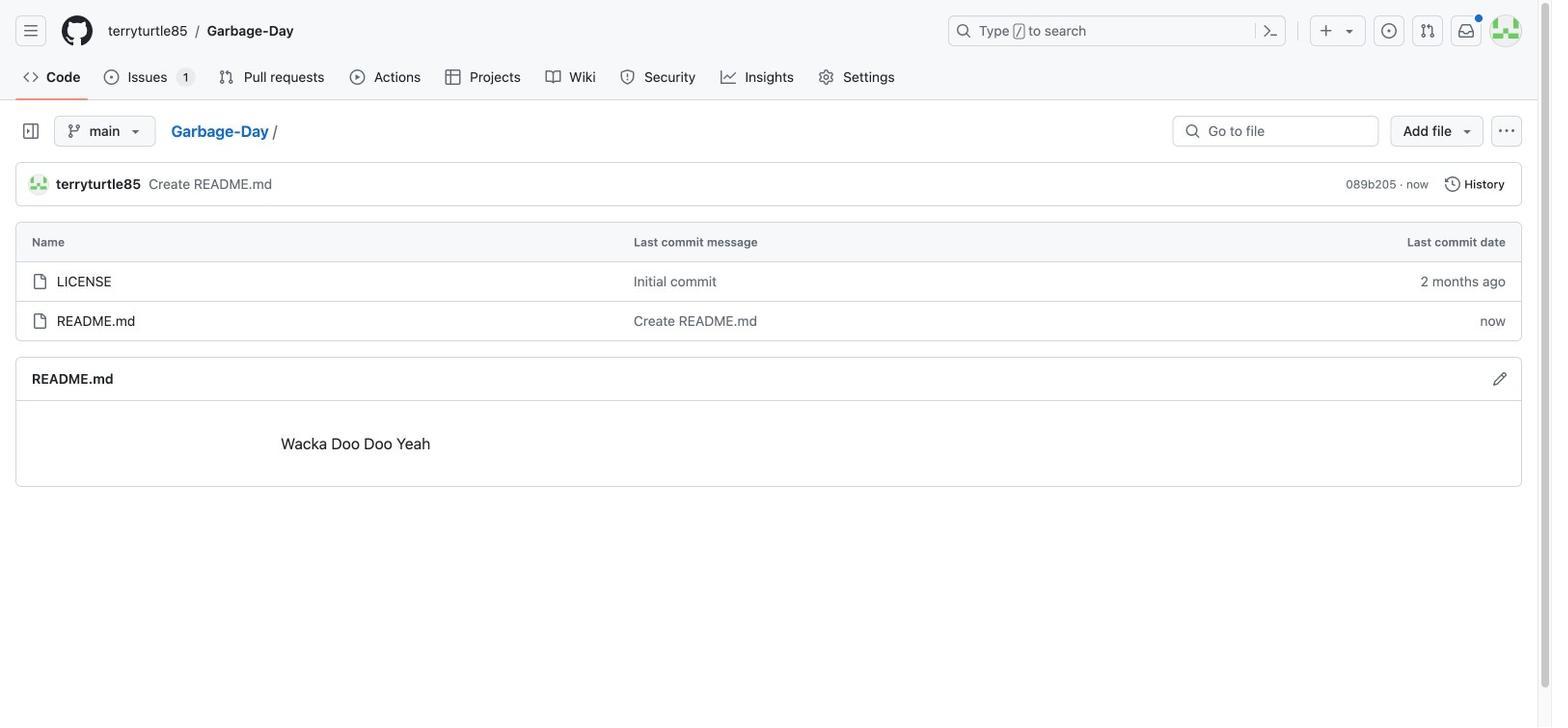 Task type: locate. For each thing, give the bounding box(es) containing it.
1 vertical spatial issue opened image
[[104, 69, 119, 85]]

banner
[[0, 0, 1538, 100]]

edit readme image
[[1493, 371, 1508, 387]]

1 horizontal spatial issue opened image
[[1382, 23, 1397, 39]]

terryturtle85 image
[[29, 175, 48, 195]]

code image
[[23, 69, 39, 85]]

issue opened image left git pull request icon
[[1382, 23, 1397, 39]]

command palette image
[[1263, 23, 1279, 39]]

table image
[[445, 69, 461, 85]]

homepage image
[[62, 15, 93, 46]]

triangle down image
[[1342, 23, 1358, 39]]

git pull request image
[[1420, 23, 1436, 39]]

issue opened image right the code icon in the top left of the page
[[104, 69, 119, 85]]

list
[[100, 15, 937, 46]]

inbox image
[[1459, 23, 1474, 39]]

0 vertical spatial issue opened image
[[1382, 23, 1397, 39]]

0 horizontal spatial issue opened image
[[104, 69, 119, 85]]

gear image
[[819, 69, 834, 85]]

issue opened image
[[1382, 23, 1397, 39], [104, 69, 119, 85]]



Task type: vqa. For each thing, say whether or not it's contained in the screenshot.
code image
yes



Task type: describe. For each thing, give the bounding box(es) containing it.
search image
[[1186, 124, 1201, 139]]

sidebar collapse image
[[23, 124, 39, 139]]

shield image
[[620, 69, 635, 85]]

book image
[[545, 69, 561, 85]]

Go to file text field
[[1209, 117, 1359, 146]]

history image
[[1446, 177, 1461, 192]]

git pull request image
[[219, 69, 234, 85]]

issue opened image for git pull request icon
[[1382, 23, 1397, 39]]

play image
[[350, 69, 365, 85]]

more options image
[[1499, 124, 1515, 139]]

issue opened image for git pull request image
[[104, 69, 119, 85]]

git branch image
[[67, 124, 82, 139]]

graph image
[[721, 69, 736, 85]]



